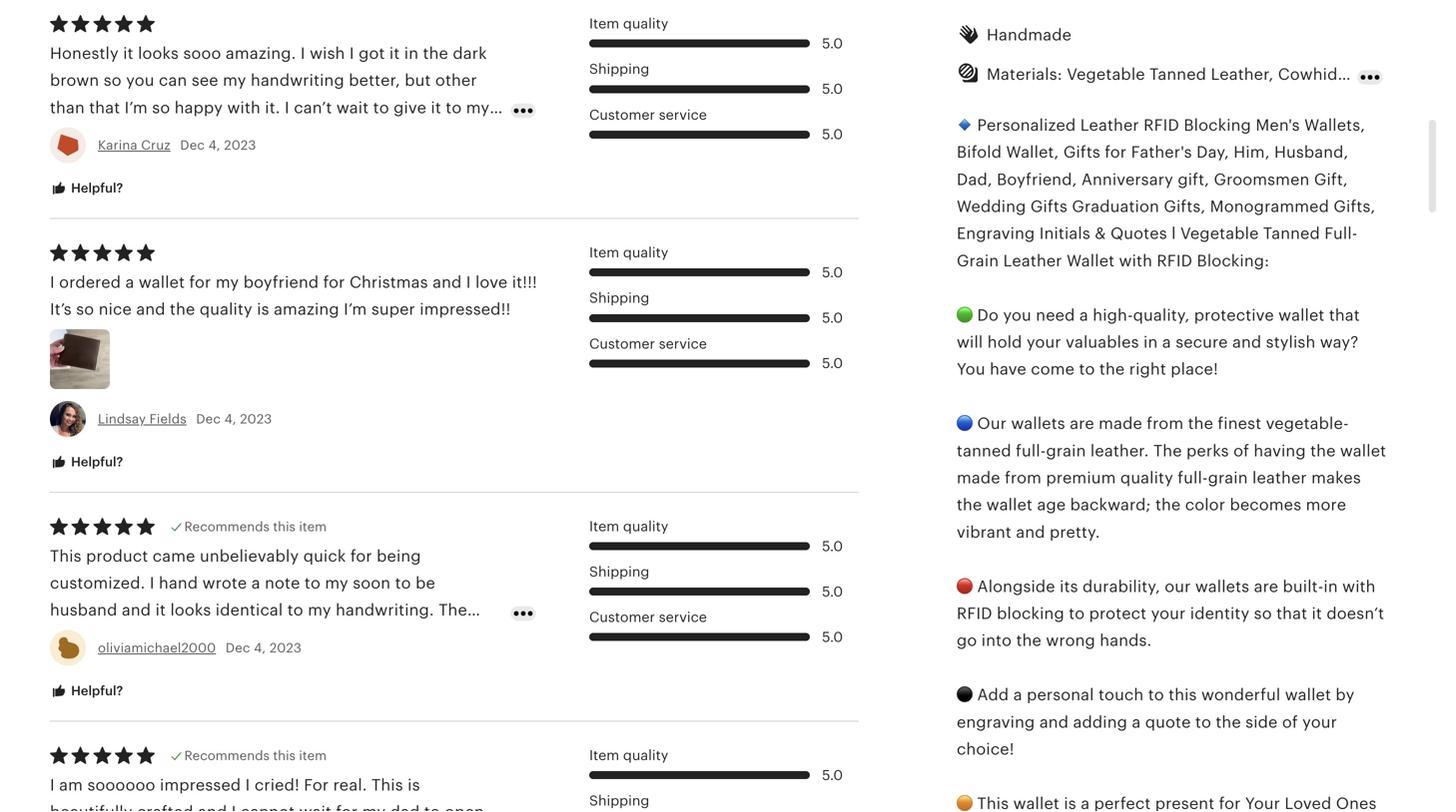 Task type: locate. For each thing, give the bounding box(es) containing it.
i left love at left top
[[466, 274, 471, 292]]

service for this product came unbelievably quick for being customized. i hand wrote a note to my soon to be husband and it looks identical to my handwriting. the wallet is high quality and the material is outstanding. i would absolutely shop here again.
[[659, 610, 707, 626]]

2 shipping from the top
[[589, 291, 650, 306]]

1 horizontal spatial gifts,
[[1334, 198, 1376, 216]]

1 horizontal spatial that
[[1277, 605, 1307, 623]]

0 vertical spatial leather
[[1080, 116, 1139, 134]]

in up doesn't
[[1324, 578, 1338, 596]]

1 horizontal spatial of
[[1282, 714, 1298, 732]]

0 horizontal spatial in
[[404, 44, 419, 62]]

being
[[377, 548, 421, 566]]

1 horizontal spatial i'm
[[344, 301, 367, 319]]

0 horizontal spatial wallets
[[1011, 415, 1065, 433]]

the up makes
[[1310, 442, 1336, 460]]

it
[[123, 44, 134, 62], [389, 44, 400, 62], [431, 99, 441, 117], [155, 602, 166, 620], [1312, 605, 1322, 623]]

2 horizontal spatial with
[[1342, 578, 1376, 596]]

it.
[[265, 99, 280, 117]]

the right nice
[[170, 301, 195, 319]]

for
[[1105, 143, 1127, 161], [189, 274, 211, 292], [323, 274, 345, 292], [350, 548, 372, 566], [336, 804, 358, 812]]

initials
[[1039, 225, 1090, 243]]

item up for
[[299, 749, 327, 764]]

0 vertical spatial looks
[[138, 44, 179, 62]]

0 horizontal spatial the
[[439, 602, 467, 620]]

helpful? button
[[35, 170, 138, 207], [35, 444, 138, 481], [35, 674, 138, 711]]

to down valuables
[[1079, 361, 1095, 379]]

helpful? button down karina
[[35, 170, 138, 207]]

this
[[273, 520, 296, 535], [1169, 687, 1197, 705], [273, 749, 296, 764]]

item
[[589, 16, 619, 32], [589, 245, 619, 261], [589, 519, 619, 535], [589, 749, 619, 764]]

0 vertical spatial in
[[404, 44, 419, 62]]

2 vertical spatial helpful? button
[[35, 674, 138, 711]]

0 vertical spatial are
[[1070, 415, 1094, 433]]

husband
[[50, 602, 117, 620]]

0 horizontal spatial 4,
[[208, 138, 220, 153]]

the inside "🔴   alongside its durability, our wallets are built-in with rfid blocking to protect your identity so that it doesn't go into the wrong hands."
[[1016, 632, 1042, 650]]

4, up here
[[254, 641, 266, 656]]

dad
[[390, 804, 420, 812]]

you inside 🟢   do you need a high-quality, protective wallet that will hold your valuables in a secure and stylish way? you have come to the right place!
[[1003, 306, 1032, 324]]

1 vertical spatial are
[[1254, 578, 1279, 596]]

wallets
[[1011, 415, 1065, 433], [1195, 578, 1250, 596]]

leather up anniversary
[[1080, 116, 1139, 134]]

i'm inside honestly it looks sooo amazing. i wish i got it in the dark brown so you can see my handwriting better, but other than that i'm so happy with it. i can't wait to give it to my fiancé
[[124, 99, 148, 117]]

wallet inside ⚫️   add a personal touch to this wonderful wallet by engraving and adding a quote to the side of your choice!
[[1285, 687, 1331, 705]]

outstanding.
[[362, 629, 461, 647]]

wallet inside 🟢   do you need a high-quality, protective wallet that will hold your valuables in a secure and stylish way? you have come to the right place!
[[1279, 306, 1325, 324]]

graduation
[[1072, 198, 1159, 216]]

makes
[[1311, 469, 1361, 487]]

1 vertical spatial from
[[1005, 469, 1042, 487]]

the down valuables
[[1100, 361, 1125, 379]]

0 vertical spatial customer service
[[589, 107, 707, 123]]

1 helpful? button from the top
[[35, 170, 138, 207]]

1 vertical spatial helpful?
[[68, 455, 123, 470]]

customer for honestly it looks sooo amazing. i wish i got it in the dark brown so you can see my handwriting better, but other than that i'm so happy with it. i can't wait to give it to my fiancé
[[589, 107, 655, 123]]

be
[[416, 575, 435, 593]]

0 horizontal spatial with
[[227, 99, 261, 117]]

helpful? for honestly it looks sooo amazing. i wish i got it in the dark brown so you can see my handwriting better, but other than that i'm so happy with it. i can't wait to give it to my fiancé
[[68, 181, 123, 196]]

1 vertical spatial leather
[[1003, 252, 1062, 270]]

vegetable
[[1181, 225, 1259, 243]]

handwriting
[[251, 72, 344, 90]]

my left dad on the left
[[362, 804, 386, 812]]

the down the blocking
[[1016, 632, 1042, 650]]

are inside "🔵   our wallets are made from the finest vegetable- tanned full-grain leather. the perks of having the wallet made from premium quality full-grain leather makes the wallet age backward; the color becomes more vibrant and pretty."
[[1070, 415, 1094, 433]]

0 vertical spatial recommends
[[184, 520, 270, 535]]

karina
[[98, 138, 138, 153]]

wish
[[310, 44, 345, 62]]

1 horizontal spatial in
[[1144, 334, 1158, 352]]

1 horizontal spatial made
[[1099, 415, 1142, 433]]

helpful? button for this product came unbelievably quick for being customized. i hand wrote a note to my soon to be husband and it looks identical to my handwriting. the wallet is high quality and the material is outstanding. i would absolutely shop here again.
[[35, 674, 138, 711]]

with inside honestly it looks sooo amazing. i wish i got it in the dark brown so you can see my handwriting better, but other than that i'm so happy with it. i can't wait to give it to my fiancé
[[227, 99, 261, 117]]

and up high
[[122, 602, 151, 620]]

it down built- at the right bottom
[[1312, 605, 1322, 623]]

recommends this item up unbelievably
[[184, 520, 327, 535]]

1 item from the top
[[589, 16, 619, 32]]

i up it's
[[50, 274, 55, 292]]

i'm left the super
[[344, 301, 367, 319]]

1 vertical spatial in
[[1144, 334, 1158, 352]]

wallets inside "🔵   our wallets are made from the finest vegetable- tanned full-grain leather. the perks of having the wallet made from premium quality full-grain leather makes the wallet age backward; the color becomes more vibrant and pretty."
[[1011, 415, 1065, 433]]

1 vertical spatial 4,
[[224, 412, 236, 427]]

2023
[[224, 138, 256, 153], [240, 412, 272, 427], [269, 641, 302, 656]]

that up way?
[[1329, 306, 1360, 324]]

wait down better,
[[336, 99, 369, 117]]

happy
[[175, 99, 223, 117]]

2 vertical spatial in
[[1324, 578, 1338, 596]]

1 item quality from the top
[[589, 16, 668, 32]]

are left built- at the right bottom
[[1254, 578, 1279, 596]]

1 vertical spatial wallets
[[1195, 578, 1250, 596]]

1 customer service from the top
[[589, 107, 707, 123]]

10 5.0 from the top
[[822, 768, 843, 784]]

tanned
[[1263, 225, 1320, 243]]

3 customer service from the top
[[589, 610, 707, 626]]

0 vertical spatial that
[[89, 99, 120, 117]]

0 vertical spatial gifts
[[1063, 143, 1101, 161]]

the left "perks"
[[1153, 442, 1182, 460]]

grain
[[957, 252, 999, 270]]

of down finest
[[1234, 442, 1249, 460]]

8 5.0 from the top
[[822, 585, 843, 600]]

becomes
[[1230, 497, 1302, 515]]

full- right tanned
[[1016, 442, 1046, 460]]

protect
[[1089, 605, 1147, 623]]

3 customer from the top
[[589, 610, 655, 626]]

dec right cruz
[[180, 138, 205, 153]]

4 5.0 from the top
[[822, 265, 843, 281]]

1 customer from the top
[[589, 107, 655, 123]]

1 vertical spatial dec
[[196, 412, 221, 427]]

in up but
[[404, 44, 419, 62]]

4, down "happy"
[[208, 138, 220, 153]]

0 vertical spatial 4,
[[208, 138, 220, 153]]

gift,
[[1178, 171, 1210, 189]]

soooooo
[[87, 777, 155, 795]]

0 vertical spatial 2023
[[224, 138, 256, 153]]

for inside the 🔹  personalized leather rfid blocking men's wallets, bifold wallet, gifts for father's day, him, husband, dad, boyfriend, anniversary gift, groomsmen gift, wedding gifts graduation gifts, monogrammed gifts, engraving initials & quotes l vegetable tanned full- grain leather wallet with rfid blocking:
[[1105, 143, 1127, 161]]

0 horizontal spatial gifts,
[[1164, 198, 1206, 216]]

wallets inside "🔴   alongside its durability, our wallets are built-in with rfid blocking to protect your identity so that it doesn't go into the wrong hands."
[[1195, 578, 1250, 596]]

1 vertical spatial this
[[372, 777, 403, 795]]

2 vertical spatial customer
[[589, 610, 655, 626]]

the down wonderful
[[1216, 714, 1241, 732]]

gifts
[[1063, 143, 1101, 161], [1031, 198, 1068, 216]]

2 vertical spatial your
[[1303, 714, 1337, 732]]

to inside 🟢   do you need a high-quality, protective wallet that will hold your valuables in a secure and stylish way? you have come to the right place!
[[1079, 361, 1095, 379]]

bifold
[[957, 143, 1002, 161]]

1 service from the top
[[659, 107, 707, 123]]

0 vertical spatial this
[[273, 520, 296, 535]]

2 gifts, from the left
[[1334, 198, 1376, 216]]

to up wrong
[[1069, 605, 1085, 623]]

7 5.0 from the top
[[822, 539, 843, 555]]

1 vertical spatial your
[[1151, 605, 1186, 623]]

1 vertical spatial helpful? button
[[35, 444, 138, 481]]

quotes
[[1111, 225, 1167, 243]]

and down protective
[[1232, 334, 1262, 352]]

1 vertical spatial wait
[[299, 804, 332, 812]]

this product came unbelievably quick for being customized. i hand wrote a note to my soon to be husband and it looks identical to my handwriting. the wallet is high quality and the material is outstanding. i would absolutely shop here again.
[[50, 548, 470, 674]]

helpful? button for honestly it looks sooo amazing. i wish i got it in the dark brown so you can see my handwriting better, but other than that i'm so happy with it. i can't wait to give it to my fiancé
[[35, 170, 138, 207]]

1 vertical spatial 2023
[[240, 412, 272, 427]]

gifts, up "full-"
[[1334, 198, 1376, 216]]

1 horizontal spatial you
[[1003, 306, 1032, 324]]

1 vertical spatial of
[[1282, 714, 1298, 732]]

0 horizontal spatial leather
[[1003, 252, 1062, 270]]

hold
[[988, 334, 1022, 352]]

our
[[1165, 578, 1191, 596]]

built-
[[1283, 578, 1324, 596]]

0 horizontal spatial this
[[50, 548, 82, 566]]

🔹  personalized leather rfid blocking men's wallets, bifold wallet, gifts for father's day, him, husband, dad, boyfriend, anniversary gift, groomsmen gift, wedding gifts graduation gifts, monogrammed gifts, engraving initials & quotes l vegetable tanned full- grain leather wallet with rfid blocking:
[[957, 116, 1376, 270]]

recommends this item
[[184, 520, 327, 535], [184, 749, 327, 764]]

wallets right our
[[1011, 415, 1065, 433]]

stylish
[[1266, 334, 1316, 352]]

this inside this product came unbelievably quick for being customized. i hand wrote a note to my soon to be husband and it looks identical to my handwriting. the wallet is high quality and the material is outstanding. i would absolutely shop here again.
[[50, 548, 82, 566]]

a left note
[[251, 575, 260, 593]]

0 horizontal spatial your
[[1027, 334, 1061, 352]]

my right see at the left top of the page
[[223, 72, 246, 90]]

1 vertical spatial that
[[1329, 306, 1360, 324]]

with left it.
[[227, 99, 261, 117]]

the up but
[[423, 44, 448, 62]]

2 horizontal spatial 4,
[[254, 641, 266, 656]]

2 vertical spatial service
[[659, 610, 707, 626]]

0 horizontal spatial are
[[1070, 415, 1094, 433]]

3 helpful? button from the top
[[35, 674, 138, 711]]

4, for karina cruz dec 4, 2023
[[208, 138, 220, 153]]

are up leather.
[[1070, 415, 1094, 433]]

wait inside 'i am soooooo impressed i cried! for real. this is beautifully crafted and i cannot wait for my dad to ope'
[[299, 804, 332, 812]]

you left can
[[126, 72, 154, 90]]

0 vertical spatial service
[[659, 107, 707, 123]]

helpful?
[[68, 181, 123, 196], [68, 455, 123, 470], [68, 684, 123, 699]]

finest
[[1218, 415, 1262, 433]]

gifts,
[[1164, 198, 1206, 216], [1334, 198, 1376, 216]]

so
[[104, 72, 122, 90], [152, 99, 170, 117], [76, 301, 94, 319], [1254, 605, 1272, 623]]

grain
[[1046, 442, 1086, 460], [1208, 469, 1248, 487]]

the
[[1153, 442, 1182, 460], [439, 602, 467, 620]]

from up leather.
[[1147, 415, 1184, 433]]

grain down "perks"
[[1208, 469, 1248, 487]]

alongside
[[977, 578, 1055, 596]]

rfid up go
[[957, 605, 993, 623]]

it right got
[[389, 44, 400, 62]]

customer for this product came unbelievably quick for being customized. i hand wrote a note to my soon to be husband and it looks identical to my handwriting. the wallet is high quality and the material is outstanding. i would absolutely shop here again.
[[589, 610, 655, 626]]

dec
[[180, 138, 205, 153], [196, 412, 221, 427], [226, 641, 250, 656]]

rfid down l
[[1157, 252, 1193, 270]]

wallets up identity
[[1195, 578, 1250, 596]]

1 helpful? from the top
[[68, 181, 123, 196]]

and inside "🔵   our wallets are made from the finest vegetable- tanned full-grain leather. the perks of having the wallet made from premium quality full-grain leather makes the wallet age backward; the color becomes more vibrant and pretty."
[[1016, 524, 1045, 542]]

so right identity
[[1254, 605, 1272, 623]]

2 vertical spatial with
[[1342, 578, 1376, 596]]

1 vertical spatial customer
[[589, 336, 655, 352]]

customer service for honestly it looks sooo amazing. i wish i got it in the dark brown so you can see my handwriting better, but other than that i'm so happy with it. i can't wait to give it to my fiancé
[[589, 107, 707, 123]]

from up age
[[1005, 469, 1042, 487]]

1 horizontal spatial leather
[[1080, 116, 1139, 134]]

0 horizontal spatial you
[[126, 72, 154, 90]]

wait inside honestly it looks sooo amazing. i wish i got it in the dark brown so you can see my handwriting better, but other than that i'm so happy with it. i can't wait to give it to my fiancé
[[336, 99, 369, 117]]

item quality
[[589, 16, 668, 32], [589, 245, 668, 261], [589, 519, 668, 535], [589, 749, 668, 764]]

0 vertical spatial with
[[227, 99, 261, 117]]

it down hand
[[155, 602, 166, 620]]

impressed!!
[[420, 301, 511, 319]]

1 horizontal spatial your
[[1151, 605, 1186, 623]]

from
[[1147, 415, 1184, 433], [1005, 469, 1042, 487]]

0 vertical spatial item
[[299, 520, 327, 535]]

so right it's
[[76, 301, 94, 319]]

helpful? button down high
[[35, 674, 138, 711]]

1 vertical spatial gifts
[[1031, 198, 1068, 216]]

for inside this product came unbelievably quick for being customized. i hand wrote a note to my soon to be husband and it looks identical to my handwriting. the wallet is high quality and the material is outstanding. i would absolutely shop here again.
[[350, 548, 372, 566]]

looks
[[138, 44, 179, 62], [170, 602, 211, 620]]

0 horizontal spatial that
[[89, 99, 120, 117]]

more
[[1306, 497, 1346, 515]]

4, for lindsay fields dec 4, 2023
[[224, 412, 236, 427]]

this
[[50, 548, 82, 566], [372, 777, 403, 795]]

1 vertical spatial this
[[1169, 687, 1197, 705]]

service
[[659, 107, 707, 123], [659, 336, 707, 352], [659, 610, 707, 626]]

a down "touch"
[[1132, 714, 1141, 732]]

&
[[1095, 225, 1106, 243]]

with
[[227, 99, 261, 117], [1119, 252, 1153, 270], [1342, 578, 1376, 596]]

here
[[229, 656, 264, 674]]

that down built- at the right bottom
[[1277, 605, 1307, 623]]

leather
[[1252, 469, 1307, 487]]

personalized
[[977, 116, 1076, 134]]

gifts, down gift,
[[1164, 198, 1206, 216]]

3 service from the top
[[659, 610, 707, 626]]

1 vertical spatial full-
[[1178, 469, 1208, 487]]

a up nice
[[125, 274, 134, 292]]

gifts right wallet,
[[1063, 143, 1101, 161]]

i right it.
[[285, 99, 289, 117]]

the inside this product came unbelievably quick for being customized. i hand wrote a note to my soon to be husband and it looks identical to my handwriting. the wallet is high quality and the material is outstanding. i would absolutely shop here again.
[[439, 602, 467, 620]]

and inside ⚫️   add a personal touch to this wonderful wallet by engraving and adding a quote to the side of your choice!
[[1039, 714, 1069, 732]]

1 horizontal spatial the
[[1153, 442, 1182, 460]]

1 vertical spatial i'm
[[344, 301, 367, 319]]

cried!
[[255, 777, 300, 795]]

your inside 🟢   do you need a high-quality, protective wallet that will hold your valuables in a secure and stylish way? you have come to the right place!
[[1027, 334, 1061, 352]]

the up outstanding.
[[439, 602, 467, 620]]

wallet left by
[[1285, 687, 1331, 705]]

1 vertical spatial rfid
[[1157, 252, 1193, 270]]

having
[[1254, 442, 1306, 460]]

3 helpful? from the top
[[68, 684, 123, 699]]

made up leather.
[[1099, 415, 1142, 433]]

2 vertical spatial dec
[[226, 641, 250, 656]]

1 vertical spatial looks
[[170, 602, 211, 620]]

recommends up impressed
[[184, 749, 270, 764]]

recommends this item up the cried!
[[184, 749, 327, 764]]

recommends up unbelievably
[[184, 520, 270, 535]]

wallet up the stylish
[[1279, 306, 1325, 324]]

this up quote on the bottom of page
[[1169, 687, 1197, 705]]

🔵
[[957, 415, 973, 433]]

day,
[[1197, 143, 1229, 161]]

9 5.0 from the top
[[822, 630, 843, 646]]

come
[[1031, 361, 1075, 379]]

2 vertical spatial helpful?
[[68, 684, 123, 699]]

and inside 🟢   do you need a high-quality, protective wallet that will hold your valuables in a secure and stylish way? you have come to the right place!
[[1232, 334, 1262, 352]]

helpful? button down lindsay
[[35, 444, 138, 481]]

0 vertical spatial from
[[1147, 415, 1184, 433]]

dec right fields
[[196, 412, 221, 427]]

2 vertical spatial that
[[1277, 605, 1307, 623]]

1 horizontal spatial this
[[372, 777, 403, 795]]

for down the real.
[[336, 804, 358, 812]]

0 vertical spatial recommends this item
[[184, 520, 327, 535]]

dec for lindsay fields
[[196, 412, 221, 427]]

1 vertical spatial service
[[659, 336, 707, 352]]

to right dad on the left
[[424, 804, 440, 812]]

0 horizontal spatial i'm
[[124, 99, 148, 117]]

and down age
[[1016, 524, 1045, 542]]

for up anniversary
[[1105, 143, 1127, 161]]

1 vertical spatial customer service
[[589, 336, 707, 352]]

1 vertical spatial item
[[299, 749, 327, 764]]

this up the cried!
[[273, 749, 296, 764]]

looks down hand
[[170, 602, 211, 620]]

0 vertical spatial customer
[[589, 107, 655, 123]]

with down quotes
[[1119, 252, 1153, 270]]

2 item quality from the top
[[589, 245, 668, 261]]

with up doesn't
[[1342, 578, 1376, 596]]

that inside 🟢   do you need a high-quality, protective wallet that will hold your valuables in a secure and stylish way? you have come to the right place!
[[1329, 306, 1360, 324]]

0 vertical spatial you
[[126, 72, 154, 90]]

this up dad on the left
[[372, 777, 403, 795]]

your down by
[[1303, 714, 1337, 732]]

a
[[125, 274, 134, 292], [1080, 306, 1089, 324], [1162, 334, 1171, 352], [251, 575, 260, 593], [1013, 687, 1022, 705], [1132, 714, 1141, 732]]

this up 'customized.'
[[50, 548, 82, 566]]

2 recommends from the top
[[184, 749, 270, 764]]

1 horizontal spatial from
[[1147, 415, 1184, 433]]

2 customer service from the top
[[589, 336, 707, 352]]

quality inside "🔵   our wallets are made from the finest vegetable- tanned full-grain leather. the perks of having the wallet made from premium quality full-grain leather makes the wallet age backward; the color becomes more vibrant and pretty."
[[1121, 469, 1173, 487]]

wallet right ordered on the left top
[[139, 274, 185, 292]]

of inside "🔵   our wallets are made from the finest vegetable- tanned full-grain leather. the perks of having the wallet made from premium quality full-grain leather makes the wallet age backward; the color becomes more vibrant and pretty."
[[1234, 442, 1249, 460]]

and right nice
[[136, 301, 165, 319]]

dark
[[453, 44, 487, 62]]

and inside 'i am soooooo impressed i cried! for real. this is beautifully crafted and i cannot wait for my dad to ope'
[[198, 804, 227, 812]]

0 vertical spatial your
[[1027, 334, 1061, 352]]

looks inside this product came unbelievably quick for being customized. i hand wrote a note to my soon to be husband and it looks identical to my handwriting. the wallet is high quality and the material is outstanding. i would absolutely shop here again.
[[170, 602, 211, 620]]

for
[[304, 777, 329, 795]]

1 vertical spatial with
[[1119, 252, 1153, 270]]

it!!!
[[512, 274, 537, 292]]

lindsay fields dec 4, 2023
[[98, 412, 272, 427]]

that
[[89, 99, 120, 117], [1329, 306, 1360, 324], [1277, 605, 1307, 623]]

1 horizontal spatial wait
[[336, 99, 369, 117]]

1 vertical spatial you
[[1003, 306, 1032, 324]]

4 item quality from the top
[[589, 749, 668, 764]]

2 item from the top
[[299, 749, 327, 764]]

my inside the "i ordered a wallet for my boyfriend for christmas and i love it!!! it's so nice and the quality is amazing i'm super impressed!!"
[[216, 274, 239, 292]]

note
[[265, 575, 300, 593]]

item up quick
[[299, 520, 327, 535]]

wait
[[336, 99, 369, 117], [299, 804, 332, 812]]

2 vertical spatial rfid
[[957, 605, 993, 623]]

it inside this product came unbelievably quick for being customized. i hand wrote a note to my soon to be husband and it looks identical to my handwriting. the wallet is high quality and the material is outstanding. i would absolutely shop here again.
[[155, 602, 166, 620]]

by
[[1336, 687, 1355, 705]]

0 horizontal spatial wait
[[299, 804, 332, 812]]

the inside ⚫️   add a personal touch to this wonderful wallet by engraving and adding a quote to the side of your choice!
[[1216, 714, 1241, 732]]

can
[[159, 72, 187, 90]]

2 vertical spatial customer service
[[589, 610, 707, 626]]

2 customer from the top
[[589, 336, 655, 352]]

0 vertical spatial wait
[[336, 99, 369, 117]]

0 vertical spatial this
[[50, 548, 82, 566]]

i right outstanding.
[[465, 629, 470, 647]]

quality inside the "i ordered a wallet for my boyfriend for christmas and i love it!!! it's so nice and the quality is amazing i'm super impressed!!"
[[200, 301, 252, 319]]

this inside 'i am soooooo impressed i cried! for real. this is beautifully crafted and i cannot wait for my dad to ope'
[[372, 777, 403, 795]]

wait down for
[[299, 804, 332, 812]]

helpful? down lindsay
[[68, 455, 123, 470]]

0 horizontal spatial full-
[[1016, 442, 1046, 460]]

absolutely
[[102, 656, 182, 674]]

quality inside this product came unbelievably quick for being customized. i hand wrote a note to my soon to be husband and it looks identical to my handwriting. the wallet is high quality and the material is outstanding. i would absolutely shop here again.
[[156, 629, 209, 647]]

1 gifts, from the left
[[1164, 198, 1206, 216]]

your
[[1027, 334, 1061, 352], [1151, 605, 1186, 623], [1303, 714, 1337, 732]]

of right side
[[1282, 714, 1298, 732]]

customer
[[589, 107, 655, 123], [589, 336, 655, 352], [589, 610, 655, 626]]

so inside "🔴   alongside its durability, our wallets are built-in with rfid blocking to protect your identity so that it doesn't go into the wrong hands."
[[1254, 605, 1272, 623]]

0 vertical spatial the
[[1153, 442, 1182, 460]]

2 helpful? button from the top
[[35, 444, 138, 481]]

1 horizontal spatial 4,
[[224, 412, 236, 427]]

is down boyfriend
[[257, 301, 269, 319]]

quote
[[1145, 714, 1191, 732]]

3 item quality from the top
[[589, 519, 668, 535]]

fields
[[149, 412, 187, 427]]

but
[[405, 72, 431, 90]]

blocking
[[1184, 116, 1251, 134]]

1 shipping from the top
[[589, 62, 650, 77]]



Task type: vqa. For each thing, say whether or not it's contained in the screenshot.
Karina Cruz Dec
yes



Task type: describe. For each thing, give the bounding box(es) containing it.
oliviamichael2000 link
[[98, 641, 216, 656]]

my down the other
[[466, 99, 490, 117]]

2 item from the top
[[589, 245, 619, 261]]

i left 'cannot'
[[231, 804, 236, 812]]

helpful? for this product came unbelievably quick for being customized. i hand wrote a note to my soon to be husband and it looks identical to my handwriting. the wallet is high quality and the material is outstanding. i would absolutely shop here again.
[[68, 684, 123, 699]]

the up "perks"
[[1188, 415, 1213, 433]]

crafted
[[137, 804, 193, 812]]

view details of this review photo by lindsay fields image
[[50, 329, 110, 389]]

its
[[1060, 578, 1078, 596]]

this inside ⚫️   add a personal touch to this wonderful wallet by engraving and adding a quote to the side of your choice!
[[1169, 687, 1197, 705]]

1 vertical spatial made
[[957, 469, 1000, 487]]

to down quick
[[305, 575, 321, 593]]

my inside 'i am soooooo impressed i cried! for real. this is beautifully crafted and i cannot wait for my dad to ope'
[[362, 804, 386, 812]]

1 5.0 from the top
[[822, 36, 843, 51]]

honestly
[[50, 44, 119, 62]]

valuables
[[1066, 334, 1139, 352]]

can't
[[294, 99, 332, 117]]

honestly it looks sooo amazing. i wish i got it in the dark brown so you can see my handwriting better, but other than that i'm so happy with it. i can't wait to give it to my fiancé
[[50, 44, 490, 144]]

looks inside honestly it looks sooo amazing. i wish i got it in the dark brown so you can see my handwriting better, but other than that i'm so happy with it. i can't wait to give it to my fiancé
[[138, 44, 179, 62]]

a right need
[[1080, 306, 1089, 324]]

i ordered a wallet for my boyfriend for christmas and i love it!!! it's so nice and the quality is amazing i'm super impressed!!
[[50, 274, 537, 319]]

with inside the 🔹  personalized leather rfid blocking men's wallets, bifold wallet, gifts for father's day, him, husband, dad, boyfriend, anniversary gift, groomsmen gift, wedding gifts graduation gifts, monogrammed gifts, engraving initials & quotes l vegetable tanned full- grain leather wallet with rfid blocking:
[[1119, 252, 1153, 270]]

way?
[[1320, 334, 1359, 352]]

with inside "🔴   alongside its durability, our wallets are built-in with rfid blocking to protect your identity so that it doesn't go into the wrong hands."
[[1342, 578, 1376, 596]]

wrote
[[202, 575, 247, 593]]

product
[[86, 548, 148, 566]]

brown
[[50, 72, 99, 90]]

0 vertical spatial rfid
[[1144, 116, 1179, 134]]

so inside the "i ordered a wallet for my boyfriend for christmas and i love it!!! it's so nice and the quality is amazing i'm super impressed!!"
[[76, 301, 94, 319]]

for up amazing
[[323, 274, 345, 292]]

0 vertical spatial grain
[[1046, 442, 1086, 460]]

it inside "🔴   alongside its durability, our wallets are built-in with rfid blocking to protect your identity so that it doesn't go into the wrong hands."
[[1312, 605, 1322, 623]]

wallets,
[[1304, 116, 1365, 134]]

blocking:
[[1197, 252, 1270, 270]]

men's
[[1256, 116, 1300, 134]]

i left am
[[50, 777, 55, 795]]

you
[[957, 361, 985, 379]]

a inside this product came unbelievably quick for being customized. i hand wrote a note to my soon to be husband and it looks identical to my handwriting. the wallet is high quality and the material is outstanding. i would absolutely shop here again.
[[251, 575, 260, 593]]

rfid inside "🔴   alongside its durability, our wallets are built-in with rfid blocking to protect your identity so that it doesn't go into the wrong hands."
[[957, 605, 993, 623]]

dec for karina cruz
[[180, 138, 205, 153]]

groomsmen
[[1214, 171, 1310, 189]]

to down the other
[[446, 99, 462, 117]]

2023 for karina cruz dec 4, 2023
[[224, 138, 256, 153]]

super
[[371, 301, 415, 319]]

3 5.0 from the top
[[822, 127, 843, 142]]

lindsay
[[98, 412, 146, 427]]

so right the brown
[[104, 72, 122, 90]]

wallet inside this product came unbelievably quick for being customized. i hand wrote a note to my soon to be husband and it looks identical to my handwriting. the wallet is high quality and the material is outstanding. i would absolutely shop here again.
[[50, 629, 96, 647]]

service for honestly it looks sooo amazing. i wish i got it in the dark brown so you can see my handwriting better, but other than that i'm so happy with it. i can't wait to give it to my fiancé
[[659, 107, 707, 123]]

a down quality,
[[1162, 334, 1171, 352]]

your inside "🔴   alongside its durability, our wallets are built-in with rfid blocking to protect your identity so that it doesn't go into the wrong hands."
[[1151, 605, 1186, 623]]

beautifully
[[50, 804, 133, 812]]

the inside honestly it looks sooo amazing. i wish i got it in the dark brown so you can see my handwriting better, but other than that i'm so happy with it. i can't wait to give it to my fiancé
[[423, 44, 448, 62]]

1 horizontal spatial grain
[[1208, 469, 1248, 487]]

my up material
[[308, 602, 331, 620]]

boyfriend,
[[997, 171, 1077, 189]]

for inside 'i am soooooo impressed i cried! for real. this is beautifully crafted and i cannot wait for my dad to ope'
[[336, 804, 358, 812]]

is inside 'i am soooooo impressed i cried! for real. this is beautifully crafted and i cannot wait for my dad to ope'
[[408, 777, 420, 795]]

wonderful
[[1201, 687, 1281, 705]]

age
[[1037, 497, 1066, 515]]

unbelievably
[[200, 548, 299, 566]]

are inside "🔴   alongside its durability, our wallets are built-in with rfid blocking to protect your identity so that it doesn't go into the wrong hands."
[[1254, 578, 1279, 596]]

protective
[[1194, 306, 1274, 324]]

the inside "🔵   our wallets are made from the finest vegetable- tanned full-grain leather. the perks of having the wallet made from premium quality full-grain leather makes the wallet age backward; the color becomes more vibrant and pretty."
[[1153, 442, 1182, 460]]

it's
[[50, 301, 72, 319]]

that inside honestly it looks sooo amazing. i wish i got it in the dark brown so you can see my handwriting better, but other than that i'm so happy with it. i can't wait to give it to my fiancé
[[89, 99, 120, 117]]

place!
[[1171, 361, 1218, 379]]

identical
[[216, 602, 283, 620]]

3 shipping from the top
[[589, 565, 650, 580]]

to down better,
[[373, 99, 389, 117]]

wallet up vibrant at right bottom
[[987, 497, 1033, 515]]

0 vertical spatial made
[[1099, 415, 1142, 433]]

the up vibrant at right bottom
[[957, 497, 982, 515]]

2 vertical spatial 2023
[[269, 641, 302, 656]]

add
[[977, 687, 1009, 705]]

2 vertical spatial 4,
[[254, 641, 266, 656]]

the inside this product came unbelievably quick for being customized. i hand wrote a note to my soon to be husband and it looks identical to my handwriting. the wallet is high quality and the material is outstanding. i would absolutely shop here again.
[[247, 629, 273, 647]]

nice
[[99, 301, 132, 319]]

personal
[[1027, 687, 1094, 705]]

color
[[1185, 497, 1226, 515]]

customer service for this product came unbelievably quick for being customized. i hand wrote a note to my soon to be husband and it looks identical to my handwriting. the wallet is high quality and the material is outstanding. i would absolutely shop here again.
[[589, 610, 707, 626]]

than
[[50, 99, 85, 117]]

🟢   do you need a high-quality, protective wallet that will hold your valuables in a secure and stylish way? you have come to the right place!
[[957, 306, 1360, 379]]

is left high
[[101, 629, 113, 647]]

choice!
[[957, 741, 1014, 759]]

give
[[394, 99, 426, 117]]

3 item from the top
[[589, 519, 619, 535]]

4 item from the top
[[589, 749, 619, 764]]

the inside the "i ordered a wallet for my boyfriend for christmas and i love it!!! it's so nice and the quality is amazing i'm super impressed!!"
[[170, 301, 195, 319]]

0 horizontal spatial from
[[1005, 469, 1042, 487]]

full-
[[1325, 225, 1358, 243]]

hand
[[159, 575, 198, 593]]

i'm inside the "i ordered a wallet for my boyfriend for christmas and i love it!!! it's so nice and the quality is amazing i'm super impressed!!"
[[344, 301, 367, 319]]

5 5.0 from the top
[[822, 311, 843, 326]]

him,
[[1234, 143, 1270, 161]]

leather.
[[1091, 442, 1149, 460]]

is right material
[[345, 629, 357, 647]]

identity
[[1190, 605, 1250, 623]]

handwriting.
[[336, 602, 434, 620]]

wallet up makes
[[1340, 442, 1386, 460]]

tanned
[[957, 442, 1011, 460]]

see
[[192, 72, 218, 90]]

is inside the "i ordered a wallet for my boyfriend for christmas and i love it!!! it's so nice and the quality is amazing i'm super impressed!!"
[[257, 301, 269, 319]]

2023 for lindsay fields dec 4, 2023
[[240, 412, 272, 427]]

quality,
[[1133, 306, 1190, 324]]

in inside 🟢   do you need a high-quality, protective wallet that will hold your valuables in a secure and stylish way? you have come to the right place!
[[1144, 334, 1158, 352]]

wrong
[[1046, 632, 1096, 650]]

to right quote on the bottom of page
[[1195, 714, 1211, 732]]

2 recommends this item from the top
[[184, 749, 327, 764]]

better,
[[349, 72, 400, 90]]

right
[[1129, 361, 1166, 379]]

2 5.0 from the top
[[822, 81, 843, 97]]

the left color
[[1155, 497, 1181, 515]]

l
[[1172, 225, 1176, 243]]

in inside honestly it looks sooo amazing. i wish i got it in the dark brown so you can see my handwriting better, but other than that i'm so happy with it. i can't wait to give it to my fiancé
[[404, 44, 419, 62]]

have
[[990, 361, 1027, 379]]

for left boyfriend
[[189, 274, 211, 292]]

2 vertical spatial this
[[273, 749, 296, 764]]

i left hand
[[150, 575, 154, 593]]

real.
[[333, 777, 367, 795]]

and up here
[[214, 629, 243, 647]]

material
[[277, 629, 341, 647]]

that inside "🔴   alongside its durability, our wallets are built-in with rfid blocking to protect your identity so that it doesn't go into the wrong hands."
[[1277, 605, 1307, 623]]

pretty.
[[1050, 524, 1100, 542]]

to left be
[[395, 575, 411, 593]]

doesn't
[[1327, 605, 1384, 623]]

wallet inside the "i ordered a wallet for my boyfriend for christmas and i love it!!! it's so nice and the quality is amazing i'm super impressed!!"
[[139, 274, 185, 292]]

again.
[[269, 656, 316, 674]]

your inside ⚫️   add a personal touch to this wonderful wallet by engraving and adding a quote to the side of your choice!
[[1303, 714, 1337, 732]]

it right the give
[[431, 99, 441, 117]]

side
[[1246, 714, 1278, 732]]

i left wish
[[301, 44, 305, 62]]

a right add
[[1013, 687, 1022, 705]]

6 5.0 from the top
[[822, 356, 843, 372]]

my down quick
[[325, 575, 348, 593]]

to down note
[[287, 602, 303, 620]]

1 horizontal spatial full-
[[1178, 469, 1208, 487]]

into
[[982, 632, 1012, 650]]

gift,
[[1314, 171, 1348, 189]]

i left got
[[349, 44, 354, 62]]

i left the cried!
[[245, 777, 250, 795]]

anniversary
[[1082, 171, 1173, 189]]

father's
[[1131, 143, 1192, 161]]

blocking
[[997, 605, 1064, 623]]

a inside the "i ordered a wallet for my boyfriend for christmas and i love it!!! it's so nice and the quality is amazing i'm super impressed!!"
[[125, 274, 134, 292]]

the inside 🟢   do you need a high-quality, protective wallet that will hold your valuables in a secure and stylish way? you have come to the right place!
[[1100, 361, 1125, 379]]

1 recommends this item from the top
[[184, 520, 327, 535]]

perks
[[1187, 442, 1229, 460]]

boyfriend
[[243, 274, 319, 292]]

4 shipping from the top
[[589, 794, 650, 810]]

wallet
[[1067, 252, 1115, 270]]

amazing
[[274, 301, 339, 319]]

2 helpful? from the top
[[68, 455, 123, 470]]

backward;
[[1070, 497, 1151, 515]]

wallet,
[[1006, 143, 1059, 161]]

to inside 'i am soooooo impressed i cried! for real. this is beautifully crafted and i cannot wait for my dad to ope'
[[424, 804, 440, 812]]

in inside "🔴   alongside its durability, our wallets are built-in with rfid blocking to protect your identity so that it doesn't go into the wrong hands."
[[1324, 578, 1338, 596]]

🔴
[[957, 578, 973, 596]]

go
[[957, 632, 977, 650]]

so down can
[[152, 99, 170, 117]]

0 vertical spatial full-
[[1016, 442, 1046, 460]]

of inside ⚫️   add a personal touch to this wonderful wallet by engraving and adding a quote to the side of your choice!
[[1282, 714, 1298, 732]]

⚫️   add a personal touch to this wonderful wallet by engraving and adding a quote to the side of your choice!
[[957, 687, 1355, 759]]

1 recommends from the top
[[184, 520, 270, 535]]

1 item from the top
[[299, 520, 327, 535]]

and up "impressed!!"
[[433, 274, 462, 292]]

you inside honestly it looks sooo amazing. i wish i got it in the dark brown so you can see my handwriting better, but other than that i'm so happy with it. i can't wait to give it to my fiancé
[[126, 72, 154, 90]]

to up quote on the bottom of page
[[1148, 687, 1164, 705]]

secure
[[1176, 334, 1228, 352]]

impressed
[[160, 777, 241, 795]]

it right honestly
[[123, 44, 134, 62]]

to inside "🔴   alongside its durability, our wallets are built-in with rfid blocking to protect your identity so that it doesn't go into the wrong hands."
[[1069, 605, 1085, 623]]

cruz
[[141, 138, 171, 153]]

cannot
[[241, 804, 295, 812]]

premium
[[1046, 469, 1116, 487]]

adding
[[1073, 714, 1128, 732]]

2 service from the top
[[659, 336, 707, 352]]

🟢
[[957, 306, 973, 324]]



